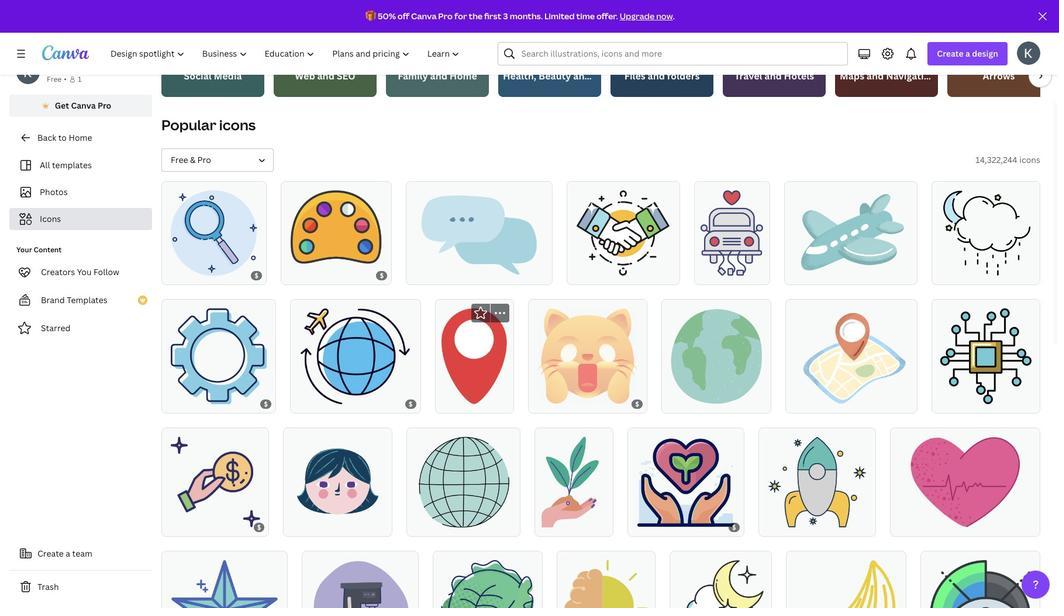 Task type: describe. For each thing, give the bounding box(es) containing it.
$ for plant love image
[[732, 523, 736, 532]]

all templates link
[[16, 154, 145, 177]]

50%
[[378, 11, 396, 22]]

creators you follow link
[[9, 261, 152, 284]]

starred link
[[9, 317, 152, 340]]

web and seo
[[295, 70, 355, 82]]

photos
[[40, 187, 68, 198]]

1
[[78, 74, 81, 84]]

create a design
[[937, 48, 998, 59]]

🎁
[[366, 11, 376, 22]]

brand
[[41, 295, 65, 306]]

free for free •
[[47, 74, 62, 84]]

family and home link
[[386, 55, 489, 97]]

folders
[[667, 70, 700, 82]]

files
[[624, 70, 646, 82]]

Search search field
[[521, 43, 841, 65]]

commerce shopping flat image icon image
[[441, 309, 508, 405]]

you
[[77, 267, 92, 278]]

14,322,244
[[976, 154, 1018, 166]]

get canva pro button
[[9, 95, 152, 117]]

$ for airplane travel flying with planet fill style icon
[[409, 400, 413, 409]]

for
[[454, 11, 467, 22]]

and for web
[[317, 70, 335, 82]]

magnifying glass detailed   style icon image
[[171, 191, 257, 276]]

digital motherboard line design image
[[941, 309, 1032, 405]]

files and folders link
[[611, 55, 714, 97]]

family and home
[[398, 70, 477, 82]]

1 horizontal spatial canva
[[411, 11, 437, 22]]

sphere browser computer free form   style icon image
[[416, 437, 511, 528]]

delicious coffee machine block    style icon image
[[311, 561, 409, 609]]

design
[[972, 48, 998, 59]]

$ for gears settings machine line icon
[[264, 400, 268, 409]]

airplane transport tourism vacations travel image
[[796, 191, 906, 276]]

first
[[484, 11, 502, 22]]

star five pointed fill style icon image
[[171, 561, 278, 609]]

create a team
[[37, 549, 92, 560]]

free & pro button
[[161, 149, 274, 172]]

cabbage icon image
[[441, 561, 534, 609]]

fashion
[[593, 70, 628, 82]]

follow
[[94, 267, 119, 278]]

pro for get canva pro
[[98, 100, 111, 111]]

home for back to home
[[69, 132, 92, 143]]

&
[[190, 154, 195, 166]]

upgrade
[[620, 11, 655, 22]]

half brain bulb innovation idea icon flat style image
[[564, 561, 648, 609]]

$ for shocked cat image at the bottom of the page
[[635, 400, 639, 409]]

social
[[184, 70, 212, 82]]

kendall parks image
[[1017, 42, 1040, 65]]

and for files
[[648, 70, 665, 82]]

data visualization image
[[930, 561, 1031, 609]]

back to home
[[37, 132, 92, 143]]

your content
[[16, 245, 62, 255]]

icons for 14,322,244 icons
[[1019, 154, 1040, 166]]

travel
[[735, 70, 762, 82]]

popular
[[161, 115, 216, 135]]

icons for popular icons
[[219, 115, 256, 135]]

$ for coin money dollar filled style icon
[[257, 523, 261, 532]]

beauty
[[539, 70, 571, 82]]

14,322,244 icons
[[976, 154, 1040, 166]]

.
[[673, 11, 675, 22]]

seo
[[337, 70, 355, 82]]

banana icon image
[[795, 561, 897, 609]]

to
[[58, 132, 67, 143]]

free •
[[47, 74, 67, 84]]

navigation
[[886, 70, 936, 82]]

off
[[398, 11, 409, 22]]

painting color palette image
[[291, 191, 382, 276]]

top level navigation element
[[103, 42, 470, 66]]

pro for free & pro
[[197, 154, 211, 166]]

health heart with pulse symbol texture tonal   style icon image
[[903, 437, 1028, 528]]

3 and from the left
[[573, 70, 591, 82]]

maps and navigation link
[[835, 55, 938, 97]]

health, beauty and fashion link
[[498, 55, 628, 97]]

gears settings machine line icon image
[[171, 309, 267, 405]]

months.
[[510, 11, 543, 22]]

brand templates link
[[9, 289, 152, 312]]

financial image
[[577, 191, 670, 276]]

$ for painting color palette 'image'
[[380, 271, 384, 280]]

trash
[[37, 582, 59, 593]]

upgrade now button
[[620, 11, 673, 22]]

team
[[72, 549, 92, 560]]

starred
[[41, 323, 71, 334]]

a for team
[[66, 549, 70, 560]]



Task type: locate. For each thing, give the bounding box(es) containing it.
create left the team
[[37, 549, 64, 560]]

and for travel
[[765, 70, 782, 82]]

creators
[[41, 267, 75, 278]]

1 horizontal spatial icons
[[1019, 154, 1040, 166]]

limited
[[544, 11, 575, 22]]

talk bubbles message communication icon organic drawn image
[[419, 191, 539, 276]]

world vacations image travel icon image
[[670, 309, 762, 405]]

arrows link
[[947, 55, 1050, 97]]

create a design button
[[928, 42, 1008, 66]]

1 horizontal spatial rainy evening icon image
[[941, 191, 1031, 276]]

travel and hotels link
[[723, 55, 826, 97]]

0 vertical spatial a
[[966, 48, 970, 59]]

0 horizontal spatial free
[[47, 74, 62, 84]]

create inside create a design dropdown button
[[937, 48, 964, 59]]

1 vertical spatial home
[[69, 132, 92, 143]]

pro inside button
[[98, 100, 111, 111]]

creators you follow
[[41, 267, 119, 278]]

0 vertical spatial create
[[937, 48, 964, 59]]

1 horizontal spatial home
[[450, 70, 477, 82]]

1 vertical spatial pro
[[98, 100, 111, 111]]

0 vertical spatial icons
[[219, 115, 256, 135]]

media
[[214, 70, 242, 82]]

free left &
[[171, 154, 188, 166]]

a left the team
[[66, 549, 70, 560]]

canva right get
[[71, 100, 96, 111]]

health,
[[503, 70, 536, 82]]

0 horizontal spatial pro
[[98, 100, 111, 111]]

create
[[937, 48, 964, 59], [37, 549, 64, 560]]

3
[[503, 11, 508, 22]]

pro inside dropdown button
[[197, 154, 211, 166]]

1 vertical spatial a
[[66, 549, 70, 560]]

social media link
[[161, 55, 264, 97]]

free & pro
[[171, 154, 211, 166]]

2 horizontal spatial pro
[[438, 11, 453, 22]]

create for create a team
[[37, 549, 64, 560]]

2 and from the left
[[430, 70, 447, 82]]

personal
[[47, 61, 82, 73]]

icons up free & pro dropdown button
[[219, 115, 256, 135]]

0 horizontal spatial create
[[37, 549, 64, 560]]

web
[[295, 70, 315, 82]]

0 vertical spatial free
[[47, 74, 62, 84]]

family
[[398, 70, 428, 82]]

home right family
[[450, 70, 477, 82]]

$
[[255, 271, 259, 280], [380, 271, 384, 280], [264, 400, 268, 409], [409, 400, 413, 409], [635, 400, 639, 409], [257, 523, 261, 532], [732, 523, 736, 532]]

and
[[317, 70, 335, 82], [430, 70, 447, 82], [573, 70, 591, 82], [648, 70, 665, 82], [765, 70, 782, 82], [867, 70, 884, 82]]

•
[[64, 74, 67, 84]]

shocked cat image
[[538, 309, 638, 405]]

0 horizontal spatial icons
[[219, 115, 256, 135]]

1 vertical spatial free
[[171, 154, 188, 166]]

0 horizontal spatial a
[[66, 549, 70, 560]]

face of woman  story book   style icon image
[[293, 437, 383, 528]]

0 vertical spatial home
[[450, 70, 477, 82]]

airplane travel flying with planet fill style icon image
[[301, 309, 410, 405]]

hotels
[[784, 70, 814, 82]]

icons
[[219, 115, 256, 135], [1019, 154, 1040, 166]]

1 horizontal spatial pro
[[197, 154, 211, 166]]

all templates
[[40, 160, 92, 171]]

1 vertical spatial create
[[37, 549, 64, 560]]

get
[[55, 100, 69, 111]]

pointer map location vacations travel image
[[796, 309, 907, 405]]

0 vertical spatial rainy evening icon image
[[941, 191, 1031, 276]]

time
[[576, 11, 595, 22]]

modern technology icon image
[[769, 437, 866, 528]]

and for family
[[430, 70, 447, 82]]

your
[[16, 245, 32, 255]]

4 and from the left
[[648, 70, 665, 82]]

free inside free & pro dropdown button
[[171, 154, 188, 166]]

5 and from the left
[[765, 70, 782, 82]]

popular icons
[[161, 115, 256, 135]]

and right the 'travel'
[[765, 70, 782, 82]]

create left design
[[937, 48, 964, 59]]

coin money dollar filled style icon image
[[171, 437, 260, 528]]

hand with branch and leafs flat   style icon image
[[541, 437, 607, 528]]

1 horizontal spatial create
[[937, 48, 964, 59]]

and right "maps"
[[867, 70, 884, 82]]

brand templates
[[41, 295, 107, 306]]

pro up back to home link
[[98, 100, 111, 111]]

the
[[469, 11, 483, 22]]

1 and from the left
[[317, 70, 335, 82]]

1 vertical spatial canva
[[71, 100, 96, 111]]

0 horizontal spatial home
[[69, 132, 92, 143]]

maps and navigation
[[840, 70, 936, 82]]

free left •
[[47, 74, 62, 84]]

1 horizontal spatial free
[[171, 154, 188, 166]]

a left design
[[966, 48, 970, 59]]

maps
[[840, 70, 864, 82]]

all
[[40, 160, 50, 171]]

0 vertical spatial canva
[[411, 11, 437, 22]]

a for design
[[966, 48, 970, 59]]

and left seo
[[317, 70, 335, 82]]

a inside create a team button
[[66, 549, 70, 560]]

0 vertical spatial pro
[[438, 11, 453, 22]]

a inside create a design dropdown button
[[966, 48, 970, 59]]

1 vertical spatial icons
[[1019, 154, 1040, 166]]

web and seo link
[[274, 55, 377, 97]]

pro left for
[[438, 11, 453, 22]]

6 and from the left
[[867, 70, 884, 82]]

1 horizontal spatial a
[[966, 48, 970, 59]]

create a team button
[[9, 543, 152, 566]]

rainy evening icon image
[[941, 191, 1031, 276], [678, 561, 764, 609]]

2 vertical spatial pro
[[197, 154, 211, 166]]

travel and hotels
[[735, 70, 814, 82]]

$ for magnifying glass detailed   style icon
[[255, 271, 259, 280]]

icons
[[40, 213, 61, 225]]

free
[[47, 74, 62, 84], [171, 154, 188, 166]]

back to home link
[[9, 126, 152, 150]]

social media
[[184, 70, 242, 82]]

files and folders
[[624, 70, 700, 82]]

templates
[[52, 160, 92, 171]]

photos link
[[16, 181, 145, 204]]

create inside create a team button
[[37, 549, 64, 560]]

get canva pro
[[55, 100, 111, 111]]

1 vertical spatial rainy evening icon image
[[678, 561, 764, 609]]

canva right off
[[411, 11, 437, 22]]

back
[[37, 132, 56, 143]]

pro
[[438, 11, 453, 22], [98, 100, 111, 111], [197, 154, 211, 166]]

now
[[656, 11, 673, 22]]

templates
[[67, 295, 107, 306]]

and right beauty
[[573, 70, 591, 82]]

0 horizontal spatial rainy evening icon image
[[678, 561, 764, 609]]

and right files
[[648, 70, 665, 82]]

create for create a design
[[937, 48, 964, 59]]

pro right &
[[197, 154, 211, 166]]

free for free & pro
[[171, 154, 188, 166]]

health, beauty and fashion
[[503, 70, 628, 82]]

a
[[966, 48, 970, 59], [66, 549, 70, 560]]

🎁 50% off canva pro for the first 3 months. limited time offer. upgrade now .
[[366, 11, 675, 22]]

home for family and home
[[450, 70, 477, 82]]

plant love image
[[638, 437, 734, 528]]

and for maps
[[867, 70, 884, 82]]

content
[[34, 245, 62, 255]]

None search field
[[498, 42, 848, 66]]

canva inside button
[[71, 100, 96, 111]]

trash link
[[9, 576, 152, 599]]

icons right 14,322,244
[[1019, 154, 1040, 166]]

0 horizontal spatial canva
[[71, 100, 96, 111]]

offer.
[[597, 11, 618, 22]]

valentines theme icon image
[[701, 191, 763, 276]]

arrows
[[983, 70, 1015, 82]]

canva
[[411, 11, 437, 22], [71, 100, 96, 111]]

home
[[450, 70, 477, 82], [69, 132, 92, 143]]

home right to
[[69, 132, 92, 143]]

and right family
[[430, 70, 447, 82]]



Task type: vqa. For each thing, say whether or not it's contained in the screenshot.
White Elegant Romantic Photo Wedding Thank You Card on the left of the page
no



